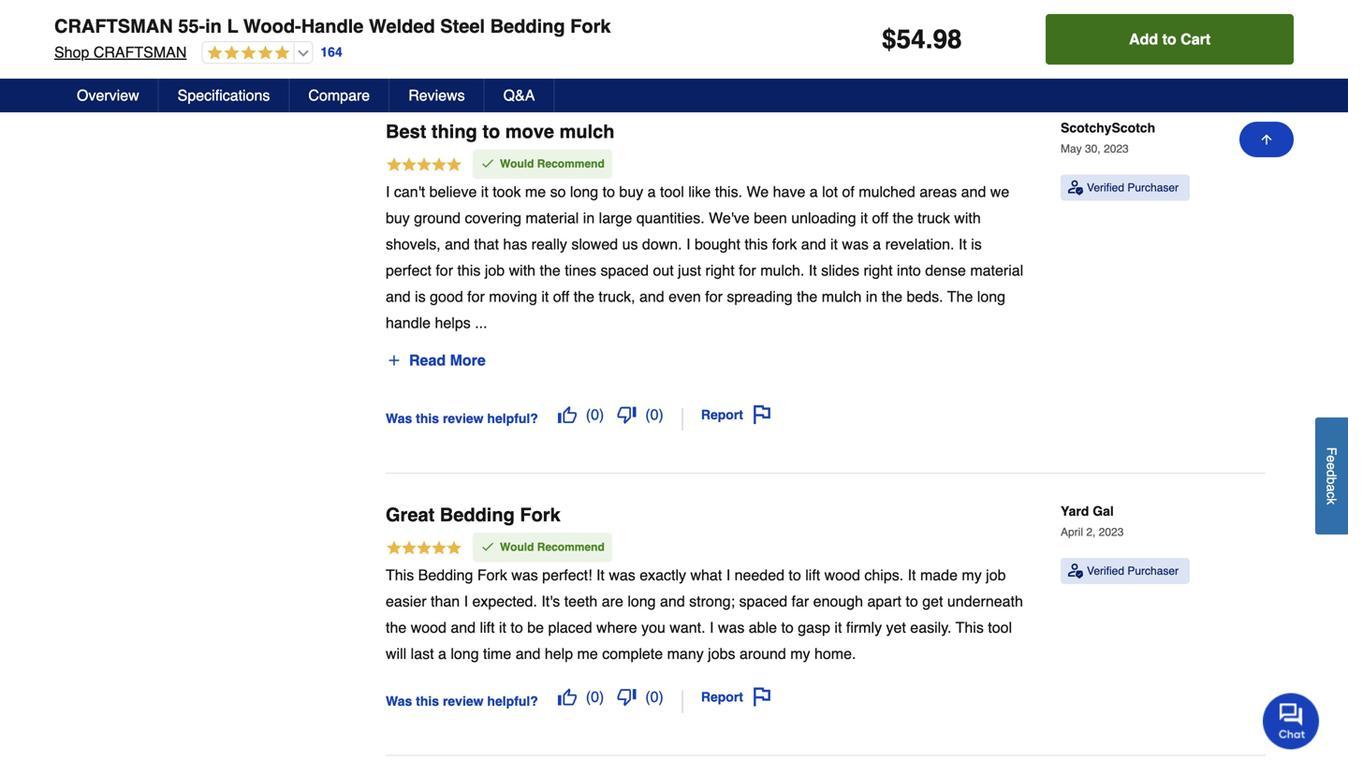 Task type: locate. For each thing, give the bounding box(es) containing it.
1 vertical spatial spaced
[[739, 593, 787, 610]]

truck
[[918, 209, 950, 227]]

read
[[409, 352, 446, 369]]

( 0 ) for thumb down image
[[645, 688, 664, 706]]

0 horizontal spatial me
[[525, 183, 546, 200]]

164
[[321, 45, 342, 60]]

the down dense
[[947, 288, 973, 305]]

2 was from the top
[[386, 694, 412, 709]]

) right thumb down image
[[659, 688, 664, 706]]

1 horizontal spatial lift
[[805, 567, 820, 584]]

bedding for great bedding fork
[[440, 504, 515, 526]]

0 vertical spatial review
[[443, 411, 484, 426]]

with right "truck" at the top of page
[[954, 209, 981, 227]]

in left beds.
[[866, 288, 878, 305]]

0 horizontal spatial job
[[485, 262, 505, 279]]

0 vertical spatial flag image
[[753, 405, 771, 424]]

0 vertical spatial bedding
[[490, 15, 565, 37]]

shovels,
[[386, 236, 441, 253]]

1 horizontal spatial wood
[[825, 567, 860, 584]]

( 0 ) right thumb down icon
[[645, 406, 664, 423]]

bedding
[[490, 15, 565, 37], [440, 504, 515, 526], [418, 567, 473, 584]]

flag image for great bedding fork
[[753, 688, 771, 707]]

0 horizontal spatial with
[[163, 56, 183, 69]]

) left thumb down image
[[599, 688, 604, 706]]

mulch
[[559, 121, 615, 142], [822, 288, 862, 305]]

complete
[[602, 645, 663, 663]]

0 vertical spatial buy
[[619, 183, 643, 200]]

1 horizontal spatial are
[[602, 593, 623, 610]]

this
[[386, 567, 414, 584], [956, 619, 984, 636]]

1 horizontal spatial this
[[956, 619, 984, 636]]

verified purchaser icon image down may
[[1068, 180, 1083, 195]]

1 vertical spatial off
[[553, 288, 569, 305]]

it right gasp
[[835, 619, 842, 636]]

enough
[[813, 593, 863, 610]]

was up slides
[[842, 236, 869, 253]]

be inside this bedding fork was perfect!   it was exactly what i needed to lift wood chips.  it made my job easier than i expected.  it's teeth are long and strong; spaced far enough apart to get underneath the wood and lift it to be placed where you want.  i was able to gasp it firmly yet easily.  this tool will last a long time and help me complete many jobs around my home.
[[527, 619, 544, 636]]

incentivized
[[243, 41, 302, 54]]

gasp
[[798, 619, 830, 636]]

1 horizontal spatial material
[[970, 262, 1024, 279]]

satisfaction button
[[840, 22, 941, 54]]

0 left thumb down icon
[[591, 406, 599, 423]]

the down tines
[[574, 288, 594, 305]]

1 verified purchaser icon image from the top
[[1068, 180, 1083, 195]]

1 vertical spatial verified purchaser icon image
[[1068, 564, 1083, 579]]

ground
[[414, 209, 461, 227]]

this
[[745, 236, 768, 253], [457, 262, 481, 279], [416, 411, 439, 426], [416, 694, 439, 709]]

fork inside this bedding fork was perfect!   it was exactly what i needed to lift wood chips.  it made my job easier than i expected.  it's teeth are long and strong; spaced far enough apart to get underneath the wood and lift it to be placed where you want.  i was able to gasp it firmly yet easily.  this tool will last a long time and help me complete many jobs around my home.
[[477, 567, 507, 584]]

0 vertical spatial that
[[82, 56, 101, 69]]

0 vertical spatial verified
[[1087, 181, 1124, 194]]

was down will
[[386, 694, 412, 709]]

0 for thumb down image
[[650, 688, 659, 706]]

was inside the i can't believe it took me so long to buy a tool like this. we have a lot of mulched areas and we buy ground covering material in large quantities. we've been unloading it off the truck with shovels, and that has really slowed us down. i bought this fork and it was a revelation. it is perfect for this job with the tines spaced out just right for mulch. it slides right into dense material and is good for moving it off the truck, and even for spreading the mulch in the beds. the long handle helps ...
[[842, 236, 869, 253]]

2023 down scotchyscotch
[[1104, 142, 1129, 155]]

0 horizontal spatial material
[[526, 209, 579, 227]]

right
[[705, 262, 735, 279], [864, 262, 893, 279]]

buy down can't
[[386, 209, 410, 227]]

expected.
[[472, 593, 537, 610]]

( 0 ) left thumb down icon
[[586, 406, 604, 423]]

1 horizontal spatial that
[[474, 236, 499, 253]]

( for thumb up image
[[586, 688, 591, 706]]

q&a button
[[485, 79, 555, 112]]

arrow up image
[[1259, 132, 1274, 147]]

was for best
[[386, 411, 412, 426]]

add to cart button
[[1046, 14, 1294, 65]]

0 vertical spatial mulch
[[559, 121, 615, 142]]

1 vertical spatial me
[[577, 645, 598, 663]]

handle
[[301, 15, 364, 37]]

the inside this bedding fork was perfect!   it was exactly what i needed to lift wood chips.  it made my job easier than i expected.  it's teeth are long and strong; spaced far enough apart to get underneath the wood and lift it to be placed where you want.  i was able to gasp it firmly yet easily.  this tool will last a long time and help me complete many jobs around my home.
[[386, 619, 407, 636]]

1 vertical spatial the
[[947, 288, 973, 305]]

1 vertical spatial with
[[954, 209, 981, 227]]

1 vertical spatial are
[[602, 593, 623, 610]]

are up where
[[602, 593, 623, 610]]

1 vertical spatial verified
[[1087, 565, 1124, 578]]

to inside the i can't believe it took me so long to buy a tool like this. we have a lot of mulched areas and we buy ground covering material in large quantities. we've been unloading it off the truck with shovels, and that has really slowed us down. i bought this fork and it was a revelation. it is perfect for this job with the tines spaced out just right for mulch. it slides right into dense material and is good for moving it off the truck, and even for spreading the mulch in the beds. the long handle helps ...
[[603, 183, 615, 200]]

strong;
[[689, 593, 735, 610]]

fork for this bedding fork was perfect!   it was exactly what i needed to lift wood chips.  it made my job easier than i expected.  it's teeth are long and strong; spaced far enough apart to get underneath the wood and lift it to be placed where you want.  i was able to gasp it firmly yet easily.  this tool will last a long time and help me complete many jobs around my home.
[[477, 567, 507, 584]]

1 vertical spatial was
[[386, 694, 412, 709]]

it up dense
[[959, 236, 967, 253]]

0 horizontal spatial fork
[[477, 567, 507, 584]]

98
[[933, 24, 962, 54]]

2 verified purchaser from the top
[[1087, 565, 1179, 578]]

to up far
[[789, 567, 801, 584]]

1 vertical spatial report button
[[695, 681, 778, 713]]

overview
[[77, 87, 139, 104]]

0 horizontal spatial mulch
[[559, 121, 615, 142]]

this down "last"
[[416, 694, 439, 709]]

0 horizontal spatial that
[[82, 56, 101, 69]]

1 horizontal spatial off
[[872, 209, 889, 227]]

( right thumb down image
[[645, 688, 650, 706]]

2023 right 2, at the bottom of the page
[[1099, 526, 1124, 539]]

unloading
[[791, 209, 856, 227]]

tines
[[565, 262, 596, 279]]

1 was from the top
[[386, 411, 412, 426]]

yard gal april 2, 2023
[[1061, 504, 1124, 539]]

2 flag image from the top
[[753, 688, 771, 707]]

report button
[[695, 399, 778, 431], [695, 681, 778, 713]]

craftsman 55-in l wood-handle welded steel bedding fork
[[54, 15, 611, 37]]

( 0 ) right thumb down image
[[645, 688, 664, 706]]

2 would recommend from the top
[[500, 541, 605, 554]]

2 verified purchaser icon image from the top
[[1068, 564, 1083, 579]]

spaced inside the i can't believe it took me so long to buy a tool like this. we have a lot of mulched areas and we buy ground covering material in large quantities. we've been unloading it off the truck with shovels, and that has really slowed us down. i bought this fork and it was a revelation. it is perfect for this job with the tines spaced out just right for mulch. it slides right into dense material and is good for moving it off the truck, and even for spreading the mulch in the beds. the long handle helps ...
[[601, 262, 649, 279]]

buy up large
[[619, 183, 643, 200]]

0 vertical spatial would
[[500, 157, 534, 170]]

1 vertical spatial recommend
[[537, 541, 605, 554]]

was this review helpful? down 'more' on the top left of the page
[[386, 411, 538, 426]]

include
[[204, 41, 240, 54]]

1 horizontal spatial right
[[864, 262, 893, 279]]

tool down underneath
[[988, 619, 1012, 636]]

1 vertical spatial review
[[443, 694, 484, 709]]

material up the really
[[526, 209, 579, 227]]

to inside the average rating may include incentivized reviews that are labeled with a badge. select customers might be asked to provide honest feedback (good or bad) in exchange for a small reward.
[[131, 71, 140, 84]]

my up underneath
[[962, 567, 982, 584]]

be
[[82, 71, 95, 84], [527, 619, 544, 636]]

craftsman up average
[[54, 15, 173, 37]]

verified purchaser for great bedding fork
[[1087, 565, 1179, 578]]

that inside the average rating may include incentivized reviews that are labeled with a badge. select customers might be asked to provide honest feedback (good or bad) in exchange for a small reward.
[[82, 56, 101, 69]]

1 horizontal spatial be
[[527, 619, 544, 636]]

0 horizontal spatial are
[[104, 56, 120, 69]]

long right beds.
[[977, 288, 1006, 305]]

best thing to move mulch
[[386, 121, 615, 142]]

move
[[505, 121, 554, 142]]

of
[[842, 183, 855, 200]]

0 horizontal spatial spaced
[[601, 262, 649, 279]]

teeth
[[564, 593, 598, 610]]

verified down 2, at the bottom of the page
[[1087, 565, 1124, 578]]

2 helpful? from the top
[[487, 694, 538, 709]]

want.
[[670, 619, 706, 636]]

purchaser for great bedding fork
[[1128, 565, 1179, 578]]

would
[[500, 157, 534, 170], [500, 541, 534, 554]]

1 vertical spatial thumb up image
[[558, 405, 576, 424]]

e up b
[[1324, 462, 1339, 470]]

would right checkmark image
[[500, 541, 534, 554]]

0 vertical spatial 2023
[[1104, 142, 1129, 155]]

firmly
[[846, 619, 882, 636]]

reviews
[[305, 41, 343, 54]]

fork for great bedding fork
[[520, 504, 561, 526]]

job inside this bedding fork was perfect!   it was exactly what i needed to lift wood chips.  it made my job easier than i expected.  it's teeth are long and strong; spaced far enough apart to get underneath the wood and lift it to be placed where you want.  i was able to gasp it firmly yet easily.  this tool will last a long time and help me complete many jobs around my home.
[[986, 567, 1006, 584]]

1 review from the top
[[443, 411, 484, 426]]

0 vertical spatial recommend
[[537, 157, 605, 170]]

fork down checkmark image
[[477, 567, 507, 584]]

2 review from the top
[[443, 694, 484, 709]]

1 vertical spatial helpful?
[[487, 694, 538, 709]]

might
[[322, 56, 350, 69]]

what
[[690, 567, 722, 584]]

chat invite button image
[[1263, 692, 1320, 749]]

exactly
[[640, 567, 686, 584]]

1 verified from the top
[[1087, 181, 1124, 194]]

0 right thumb up image
[[591, 688, 599, 706]]

2 vertical spatial with
[[509, 262, 536, 279]]

verified for great bedding fork
[[1087, 565, 1124, 578]]

2 horizontal spatial with
[[954, 209, 981, 227]]

2 vertical spatial fork
[[477, 567, 507, 584]]

handle
[[386, 314, 431, 331]]

1 recommend from the top
[[537, 157, 605, 170]]

1 would recommend from the top
[[500, 157, 605, 170]]

wood up enough
[[825, 567, 860, 584]]

0 horizontal spatial buy
[[386, 209, 410, 227]]

liked
[[508, 32, 539, 49]]

1 horizontal spatial the
[[947, 288, 973, 305]]

material
[[526, 209, 579, 227], [970, 262, 1024, 279]]

would right checkmark icon
[[500, 157, 534, 170]]

1 horizontal spatial mulch
[[822, 288, 862, 305]]

verified purchaser icon image
[[1068, 180, 1083, 195], [1068, 564, 1083, 579]]

that inside the i can't believe it took me so long to buy a tool like this. we have a lot of mulched areas and we buy ground covering material in large quantities. we've been unloading it off the truck with shovels, and that has really slowed us down. i bought this fork and it was a revelation. it is perfect for this job with the tines spaced out just right for mulch. it slides right into dense material and is good for moving it off the truck, and even for spreading the mulch in the beds. the long handle helps ...
[[474, 236, 499, 253]]

asked
[[98, 71, 128, 84]]

will
[[386, 645, 407, 663]]

1 horizontal spatial fork
[[520, 504, 561, 526]]

1 verified purchaser from the top
[[1087, 181, 1179, 194]]

thumb up image
[[415, 31, 430, 46], [558, 405, 576, 424]]

quality button
[[949, 22, 1020, 54]]

1 vertical spatial is
[[415, 288, 426, 305]]

far
[[792, 593, 809, 610]]

and down exactly
[[660, 593, 685, 610]]

that down the covering
[[474, 236, 499, 253]]

spaced up able
[[739, 593, 787, 610]]

0 horizontal spatial be
[[82, 71, 95, 84]]

are up asked
[[104, 56, 120, 69]]

me inside this bedding fork was perfect!   it was exactly what i needed to lift wood chips.  it made my job easier than i expected.  it's teeth are long and strong; spaced far enough apart to get underneath the wood and lift it to be placed where you want.  i was able to gasp it firmly yet easily.  this tool will last a long time and help me complete many jobs around my home.
[[577, 645, 598, 663]]

may
[[1061, 142, 1082, 155]]

tool up quantities.
[[660, 183, 684, 200]]

i left can't
[[386, 183, 390, 200]]

material right dense
[[970, 262, 1024, 279]]

2 was this review helpful? from the top
[[386, 694, 538, 709]]

was up expected.
[[511, 567, 538, 584]]

2 purchaser from the top
[[1128, 565, 1179, 578]]

right left the into
[[864, 262, 893, 279]]

recommend up perfect!
[[537, 541, 605, 554]]

was for great
[[386, 694, 412, 709]]

average
[[105, 41, 145, 54]]

tool inside this bedding fork was perfect!   it was exactly what i needed to lift wood chips.  it made my job easier than i expected.  it's teeth are long and strong; spaced far enough apart to get underneath the wood and lift it to be placed where you want.  i was able to gasp it firmly yet easily.  this tool will last a long time and help me complete many jobs around my home.
[[988, 619, 1012, 636]]

recommend for best thing to move mulch
[[537, 157, 605, 170]]

to left get
[[906, 593, 918, 610]]

1 vertical spatial wood
[[411, 619, 447, 636]]

0 vertical spatial wood
[[825, 567, 860, 584]]

0 horizontal spatial off
[[553, 288, 569, 305]]

was down plus image
[[386, 411, 412, 426]]

1 horizontal spatial me
[[577, 645, 598, 663]]

) right thumb down icon
[[659, 406, 664, 423]]

1 vertical spatial flag image
[[753, 688, 771, 707]]

1 vertical spatial lift
[[480, 619, 495, 636]]

1 vertical spatial would recommend
[[500, 541, 605, 554]]

( for thumb down icon
[[645, 406, 650, 423]]

0 vertical spatial would recommend
[[500, 157, 605, 170]]

0 vertical spatial purchaser
[[1128, 181, 1179, 194]]

thumb down image
[[617, 688, 636, 707]]

1 vertical spatial tool
[[988, 619, 1012, 636]]

1 purchaser from the top
[[1128, 181, 1179, 194]]

0 vertical spatial spaced
[[601, 262, 649, 279]]

0 horizontal spatial right
[[705, 262, 735, 279]]

$ 54 . 98
[[882, 24, 962, 54]]

0 vertical spatial are
[[104, 56, 120, 69]]

is
[[971, 236, 982, 253], [415, 288, 426, 305]]

verified purchaser down 'scotchyscotch may 30, 2023'
[[1087, 181, 1179, 194]]

recommend for great bedding fork
[[537, 541, 605, 554]]

mulch down slides
[[822, 288, 862, 305]]

with inside the average rating may include incentivized reviews that are labeled with a badge. select customers might be asked to provide honest feedback (good or bad) in exchange for a small reward.
[[163, 56, 183, 69]]

compare button
[[290, 79, 390, 112]]

recommend
[[537, 157, 605, 170], [537, 541, 605, 554]]

( 0 )
[[586, 406, 604, 423], [645, 406, 664, 423], [586, 688, 604, 706], [645, 688, 664, 706]]

areas
[[920, 183, 957, 200]]

review down 'more' on the top left of the page
[[443, 411, 484, 426]]

needed
[[735, 567, 785, 584]]

2 verified from the top
[[1087, 565, 1124, 578]]

last
[[411, 645, 434, 663]]

1 vertical spatial verified purchaser
[[1087, 565, 1179, 578]]

it
[[481, 183, 489, 200], [860, 209, 868, 227], [830, 236, 838, 253], [541, 288, 549, 305], [499, 619, 506, 636], [835, 619, 842, 636]]

0 horizontal spatial my
[[790, 645, 810, 663]]

a inside this bedding fork was perfect!   it was exactly what i needed to lift wood chips.  it made my job easier than i expected.  it's teeth are long and strong; spaced far enough apart to get underneath the wood and lift it to be placed where you want.  i was able to gasp it firmly yet easily.  this tool will last a long time and help me complete many jobs around my home.
[[438, 645, 447, 663]]

5 stars image
[[386, 156, 463, 176], [386, 540, 463, 560]]

1 would from the top
[[500, 157, 534, 170]]

my
[[962, 567, 982, 584], [790, 645, 810, 663]]

f e e d b a c k
[[1324, 447, 1339, 505]]

provide
[[144, 71, 180, 84]]

1 horizontal spatial spaced
[[739, 593, 787, 610]]

bedding up the than
[[418, 567, 473, 584]]

thumb up image
[[558, 688, 576, 707]]

0 vertical spatial my
[[962, 567, 982, 584]]

i right down.
[[686, 236, 691, 253]]

bedding right steel
[[490, 15, 565, 37]]

bedding inside this bedding fork was perfect!   it was exactly what i needed to lift wood chips.  it made my job easier than i expected.  it's teeth are long and strong; spaced far enough apart to get underneath the wood and lift it to be placed where you want.  i was able to gasp it firmly yet easily.  this tool will last a long time and help me complete many jobs around my home.
[[418, 567, 473, 584]]

this up easier
[[386, 567, 414, 584]]

and up handle in the top left of the page
[[386, 288, 411, 305]]

wood-
[[243, 15, 301, 37]]

to inside button
[[1162, 30, 1177, 48]]

0 vertical spatial 5 stars image
[[386, 156, 463, 176]]

the
[[82, 41, 102, 54], [947, 288, 973, 305]]

easily.
[[910, 619, 952, 636]]

i can't believe it took me so long to buy a tool like this. we have a lot of mulched areas and we buy ground covering material in large quantities. we've been unloading it off the truck with shovels, and that has really slowed us down. i bought this fork and it was a revelation. it is perfect for this job with the tines spaced out just right for mulch. it slides right into dense material and is good for moving it off the truck, and even for spreading the mulch in the beds. the long handle helps ...
[[386, 183, 1024, 331]]

1 horizontal spatial tool
[[988, 619, 1012, 636]]

0 horizontal spatial the
[[82, 41, 102, 54]]

1 vertical spatial mulch
[[822, 288, 862, 305]]

thumb up image left thumb down icon
[[558, 405, 576, 424]]

i right what
[[726, 567, 730, 584]]

2023 inside yard gal april 2, 2023
[[1099, 526, 1124, 539]]

wood
[[825, 567, 860, 584], [411, 619, 447, 636]]

for up ...
[[467, 288, 485, 305]]

2023
[[1104, 142, 1129, 155], [1099, 526, 1124, 539]]

be up "exchange"
[[82, 71, 95, 84]]

long right so
[[570, 183, 598, 200]]

the down "mulched"
[[893, 209, 914, 227]]

job up underneath
[[986, 567, 1006, 584]]

0 vertical spatial was this review helpful?
[[386, 411, 538, 426]]

1 vertical spatial was this review helpful?
[[386, 694, 538, 709]]

0 horizontal spatial tool
[[660, 183, 684, 200]]

and left we in the right of the page
[[961, 183, 986, 200]]

1 horizontal spatial is
[[971, 236, 982, 253]]

0 vertical spatial report button
[[695, 399, 778, 431]]

flag image
[[753, 405, 771, 424], [753, 688, 771, 707]]

job up moving
[[485, 262, 505, 279]]

( left thumb down icon
[[586, 406, 591, 423]]

would recommend for to
[[500, 157, 605, 170]]

helpful? for to
[[487, 411, 538, 426]]

2 5 stars image from the top
[[386, 540, 463, 560]]

1 vertical spatial purchaser
[[1128, 565, 1179, 578]]

1 helpful? from the top
[[487, 411, 538, 426]]

this up good
[[457, 262, 481, 279]]

bad)
[[314, 71, 337, 84]]

1 flag image from the top
[[753, 405, 771, 424]]

are
[[104, 56, 120, 69], [602, 593, 623, 610]]

to
[[1162, 30, 1177, 48], [131, 71, 140, 84], [482, 121, 500, 142], [603, 183, 615, 200], [789, 567, 801, 584], [906, 593, 918, 610], [511, 619, 523, 636], [781, 619, 794, 636]]

to up checkmark icon
[[482, 121, 500, 142]]

1 vertical spatial 5 stars image
[[386, 540, 463, 560]]

2 report button from the top
[[695, 681, 778, 713]]

right down the bought
[[705, 262, 735, 279]]

0 vertical spatial off
[[872, 209, 889, 227]]

bedding up checkmark image
[[440, 504, 515, 526]]

to right able
[[781, 619, 794, 636]]

bedding for this bedding fork was perfect!   it was exactly what i needed to lift wood chips.  it made my job easier than i expected.  it's teeth are long and strong; spaced far enough apart to get underneath the wood and lift it to be placed where you want.  i was able to gasp it firmly yet easily.  this tool will last a long time and help me complete many jobs around my home.
[[418, 567, 473, 584]]

a up k
[[1324, 484, 1339, 492]]

0 right thumb down icon
[[650, 406, 659, 423]]

select
[[233, 56, 264, 69]]

0 vertical spatial with
[[163, 56, 183, 69]]

the inside the average rating may include incentivized reviews that are labeled with a badge. select customers might be asked to provide honest feedback (good or bad) in exchange for a small reward.
[[82, 41, 102, 54]]

purchaser for best thing to move mulch
[[1128, 181, 1179, 194]]

5 stars image down the great
[[386, 540, 463, 560]]

flag image for best thing to move mulch
[[753, 405, 771, 424]]

verified purchaser for best thing to move mulch
[[1087, 181, 1179, 194]]

0 horizontal spatial wood
[[411, 619, 447, 636]]

it left made
[[908, 567, 916, 584]]

been
[[754, 209, 787, 227]]

1 report button from the top
[[695, 399, 778, 431]]

to up large
[[603, 183, 615, 200]]

0 vertical spatial job
[[485, 262, 505, 279]]

spreading
[[727, 288, 793, 305]]

us
[[622, 236, 638, 253]]

fork
[[772, 236, 797, 253]]

l
[[227, 15, 238, 37]]

0 vertical spatial this
[[386, 567, 414, 584]]

1 was this review helpful? from the top
[[386, 411, 538, 426]]

and down out
[[639, 288, 664, 305]]

verified purchaser down 2, at the bottom of the page
[[1087, 565, 1179, 578]]

0 vertical spatial me
[[525, 183, 546, 200]]

2 report from the top
[[701, 690, 743, 705]]

just
[[678, 262, 701, 279]]

2 would from the top
[[500, 541, 534, 554]]

1 report from the top
[[701, 407, 743, 422]]

0 vertical spatial helpful?
[[487, 411, 538, 426]]

2 right from the left
[[864, 262, 893, 279]]

be down it's
[[527, 619, 544, 636]]

thumb down image
[[617, 405, 636, 424]]

1 vertical spatial would
[[500, 541, 534, 554]]

this down underneath
[[956, 619, 984, 636]]

1 vertical spatial fork
[[520, 504, 561, 526]]

0 vertical spatial the
[[82, 41, 102, 54]]

( 0 ) right thumb up image
[[586, 688, 604, 706]]

was this review helpful? for bedding
[[386, 694, 538, 709]]

review for bedding
[[443, 694, 484, 709]]

would recommend up perfect!
[[500, 541, 605, 554]]

q&a
[[503, 87, 535, 104]]

2 recommend from the top
[[537, 541, 605, 554]]

verified purchaser icon image down april
[[1068, 564, 1083, 579]]

1 vertical spatial report
[[701, 690, 743, 705]]

it right moving
[[541, 288, 549, 305]]

1 5 stars image from the top
[[386, 156, 463, 176]]

) for thumb down icon
[[659, 406, 664, 423]]



Task type: vqa. For each thing, say whether or not it's contained in the screenshot.
rightmost 'off'
yes



Task type: describe. For each thing, give the bounding box(es) containing it.
checkmark image
[[480, 156, 495, 171]]

feedback
[[220, 71, 266, 84]]

so
[[550, 183, 566, 200]]

into
[[897, 262, 921, 279]]

easier
[[386, 593, 427, 610]]

0 horizontal spatial lift
[[480, 619, 495, 636]]

really
[[531, 236, 567, 253]]

0 horizontal spatial this
[[386, 567, 414, 584]]

a left lot
[[810, 183, 818, 200]]

read more
[[409, 352, 486, 369]]

1 vertical spatial my
[[790, 645, 810, 663]]

home.
[[815, 645, 856, 663]]

gal
[[1093, 504, 1114, 519]]

this down the read
[[416, 411, 439, 426]]

badge.
[[195, 56, 230, 69]]

me inside the i can't believe it took me so long to buy a tool like this. we have a lot of mulched areas and we buy ground covering material in large quantities. we've been unloading it off the truck with shovels, and that has really slowed us down. i bought this fork and it was a revelation. it is perfect for this job with the tines spaced out just right for mulch. it slides right into dense material and is good for moving it off the truck, and even for spreading the mulch in the beds. the long handle helps ...
[[525, 183, 546, 200]]

0 vertical spatial craftsman
[[54, 15, 173, 37]]

reward.
[[189, 86, 227, 99]]

verified for best thing to move mulch
[[1087, 181, 1124, 194]]

in left l
[[205, 15, 222, 37]]

it up slides
[[830, 236, 838, 253]]

rating
[[149, 41, 177, 54]]

perfect!
[[542, 567, 592, 584]]

add to cart
[[1129, 30, 1211, 48]]

) left thumb down icon
[[599, 406, 604, 423]]

2 e from the top
[[1324, 462, 1339, 470]]

large
[[599, 209, 632, 227]]

able
[[749, 619, 777, 636]]

( 0 ) for thumb up image
[[586, 688, 604, 706]]

was this review helpful? for thing
[[386, 411, 538, 426]]

0 for thumb down icon
[[650, 406, 659, 423]]

long left time
[[451, 645, 479, 663]]

bought
[[695, 236, 740, 253]]

slowed
[[571, 236, 618, 253]]

it's
[[541, 593, 560, 610]]

quantities.
[[636, 209, 705, 227]]

are inside the average rating may include incentivized reviews that are labeled with a badge. select customers might be asked to provide honest feedback (good or bad) in exchange for a small reward.
[[104, 56, 120, 69]]

) for thumb up image
[[599, 688, 604, 706]]

long up you
[[628, 593, 656, 610]]

this left fork
[[745, 236, 768, 253]]

steel
[[440, 15, 485, 37]]

k
[[1324, 498, 1339, 505]]

the average rating may include incentivized reviews that are labeled with a badge. select customers might be asked to provide honest feedback (good or bad) in exchange for a small reward.
[[82, 41, 350, 99]]

down.
[[642, 236, 682, 253]]

underneath
[[947, 593, 1023, 610]]

tool inside the i can't believe it took me so long to buy a tool like this. we have a lot of mulched areas and we buy ground covering material in large quantities. we've been unloading it off the truck with shovels, and that has really slowed us down. i bought this fork and it was a revelation. it is perfect for this job with the tines spaced out just right for mulch. it slides right into dense material and is good for moving it off the truck, and even for spreading the mulch in the beds. the long handle helps ...
[[660, 183, 684, 200]]

would for to
[[500, 157, 534, 170]]

compare
[[308, 87, 370, 104]]

(good
[[269, 71, 298, 84]]

1 vertical spatial material
[[970, 262, 1024, 279]]

1 e from the top
[[1324, 455, 1339, 462]]

yard
[[1061, 504, 1089, 519]]

30,
[[1085, 142, 1101, 155]]

add
[[1129, 30, 1158, 48]]

be inside the average rating may include incentivized reviews that are labeled with a badge. select customers might be asked to provide honest feedback (good or bad) in exchange for a small reward.
[[82, 71, 95, 84]]

has
[[503, 236, 527, 253]]

would for fork
[[500, 541, 534, 554]]

than
[[431, 593, 460, 610]]

the down the really
[[540, 262, 561, 279]]

i right the than
[[464, 593, 468, 610]]

verified purchaser icon image for best thing to move mulch
[[1068, 180, 1083, 195]]

out
[[653, 262, 674, 279]]

it left took at left top
[[481, 183, 489, 200]]

labeled
[[124, 56, 160, 69]]

even
[[669, 288, 701, 305]]

for right even
[[705, 288, 723, 305]]

like
[[688, 183, 711, 200]]

0 horizontal spatial is
[[415, 288, 426, 305]]

0 vertical spatial is
[[971, 236, 982, 253]]

made
[[920, 567, 958, 584]]

dense
[[925, 262, 966, 279]]

customer
[[439, 32, 504, 49]]

and right time
[[516, 645, 541, 663]]

( for thumb down image
[[645, 688, 650, 706]]

this.
[[715, 183, 742, 200]]

( 0 ) for thumb down icon
[[645, 406, 664, 423]]

honest
[[184, 71, 217, 84]]

beds.
[[907, 288, 943, 305]]

report for great bedding fork
[[701, 690, 743, 705]]

was up jobs
[[718, 619, 745, 636]]

or
[[301, 71, 311, 84]]

scotchyscotch
[[1061, 120, 1155, 135]]

would recommend for fork
[[500, 541, 605, 554]]

2 horizontal spatial fork
[[570, 15, 611, 37]]

0 horizontal spatial thumb up image
[[415, 31, 430, 46]]

in left large
[[583, 209, 595, 227]]

b
[[1324, 477, 1339, 484]]

1 right from the left
[[705, 262, 735, 279]]

the down mulch.
[[797, 288, 818, 305]]

can't
[[394, 183, 425, 200]]

and down ground
[[445, 236, 470, 253]]

may
[[180, 41, 201, 54]]

it up the teeth
[[596, 567, 605, 584]]

we've
[[709, 209, 750, 227]]

a inside button
[[1324, 484, 1339, 492]]

scotchyscotch may 30, 2023
[[1061, 120, 1155, 155]]

spaced inside this bedding fork was perfect!   it was exactly what i needed to lift wood chips.  it made my job easier than i expected.  it's teeth are long and strong; spaced far enough apart to get underneath the wood and lift it to be placed where you want.  i was able to gasp it firmly yet easily.  this tool will last a long time and help me complete many jobs around my home.
[[739, 593, 787, 610]]

a down may
[[186, 56, 192, 69]]

around
[[740, 645, 786, 663]]

report button for best thing to move mulch
[[695, 399, 778, 431]]

took
[[493, 183, 521, 200]]

the down the into
[[882, 288, 903, 305]]

...
[[475, 314, 487, 331]]

report for best thing to move mulch
[[701, 407, 743, 422]]

0 vertical spatial material
[[526, 209, 579, 227]]

exchange
[[82, 86, 131, 99]]

report button for great bedding fork
[[695, 681, 778, 713]]

2023 inside 'scotchyscotch may 30, 2023'
[[1104, 142, 1129, 155]]

great
[[386, 504, 435, 526]]

plus image
[[387, 353, 402, 368]]

1 vertical spatial craftsman
[[93, 44, 187, 61]]

1 horizontal spatial buy
[[619, 183, 643, 200]]

are inside this bedding fork was perfect!   it was exactly what i needed to lift wood chips.  it made my job easier than i expected.  it's teeth are long and strong; spaced far enough apart to get underneath the wood and lift it to be placed where you want.  i was able to gasp it firmly yet easily.  this tool will last a long time and help me complete many jobs around my home.
[[602, 593, 623, 610]]

and down unloading
[[801, 236, 826, 253]]

believe
[[429, 183, 477, 200]]

5 stars image for best
[[386, 156, 463, 176]]

jobs
[[708, 645, 735, 663]]

checkmark image
[[480, 540, 495, 554]]

$
[[882, 24, 897, 54]]

0 for thumb up icon to the bottom
[[591, 406, 599, 423]]

job inside the i can't believe it took me so long to buy a tool like this. we have a lot of mulched areas and we buy ground covering material in large quantities. we've been unloading it off the truck with shovels, and that has really slowed us down. i bought this fork and it was a revelation. it is perfect for this job with the tines spaced out just right for mulch. it slides right into dense material and is good for moving it off the truck, and even for spreading the mulch in the beds. the long handle helps ...
[[485, 262, 505, 279]]

perfect
[[386, 262, 432, 279]]

) for thumb down image
[[659, 688, 664, 706]]

2,
[[1086, 526, 1096, 539]]

( for thumb up icon to the bottom
[[586, 406, 591, 423]]

time
[[483, 645, 511, 663]]

1 horizontal spatial my
[[962, 567, 982, 584]]

for inside the average rating may include incentivized reviews that are labeled with a badge. select customers might be asked to provide honest feedback (good or bad) in exchange for a small reward.
[[134, 86, 147, 99]]

we
[[990, 183, 1010, 200]]

i right want.
[[710, 619, 714, 636]]

mulch inside the i can't believe it took me so long to buy a tool like this. we have a lot of mulched areas and we buy ground covering material in large quantities. we've been unloading it off the truck with shovels, and that has really slowed us down. i bought this fork and it was a revelation. it is perfect for this job with the tines spaced out just right for mulch. it slides right into dense material and is good for moving it off the truck, and even for spreading the mulch in the beds. the long handle helps ...
[[822, 288, 862, 305]]

helpful? for fork
[[487, 694, 538, 709]]

4.8 stars image
[[203, 45, 290, 62]]

for up spreading
[[739, 262, 756, 279]]

it left slides
[[809, 262, 817, 279]]

lot
[[822, 183, 838, 200]]

get
[[922, 593, 943, 610]]

specifications
[[178, 87, 270, 104]]

to down expected.
[[511, 619, 523, 636]]

0 vertical spatial lift
[[805, 567, 820, 584]]

helps
[[435, 314, 471, 331]]

a down provide
[[150, 86, 157, 99]]

and down the than
[[451, 619, 476, 636]]

5 stars image for great
[[386, 540, 463, 560]]

review for thing
[[443, 411, 484, 426]]

we
[[747, 183, 769, 200]]

it down "mulched"
[[860, 209, 868, 227]]

verified purchaser icon image for great bedding fork
[[1068, 564, 1083, 579]]

was left exactly
[[609, 567, 636, 584]]

1 vertical spatial this
[[956, 619, 984, 636]]

read more button
[[386, 346, 487, 375]]

0 for thumb up image
[[591, 688, 599, 706]]

shop
[[54, 44, 89, 61]]

slides
[[821, 262, 859, 279]]

it down expected.
[[499, 619, 506, 636]]

1 horizontal spatial with
[[509, 262, 536, 279]]

mulch.
[[760, 262, 805, 279]]

moving
[[489, 288, 537, 305]]

reviews
[[408, 87, 465, 104]]

many
[[667, 645, 704, 663]]

a left the 'revelation.'
[[873, 236, 881, 253]]

in inside the average rating may include incentivized reviews that are labeled with a badge. select customers might be asked to provide honest feedback (good or bad) in exchange for a small reward.
[[340, 71, 348, 84]]

f e e d b a c k button
[[1315, 417, 1348, 534]]

a up quantities.
[[648, 183, 656, 200]]

revelation.
[[885, 236, 954, 253]]

for up good
[[436, 262, 453, 279]]

the inside the i can't believe it took me so long to buy a tool like this. we have a lot of mulched areas and we buy ground covering material in large quantities. we've been unloading it off the truck with shovels, and that has really slowed us down. i bought this fork and it was a revelation. it is perfect for this job with the tines spaced out just right for mulch. it slides right into dense material and is good for moving it off the truck, and even for spreading the mulch in the beds. the long handle helps ...
[[947, 288, 973, 305]]



